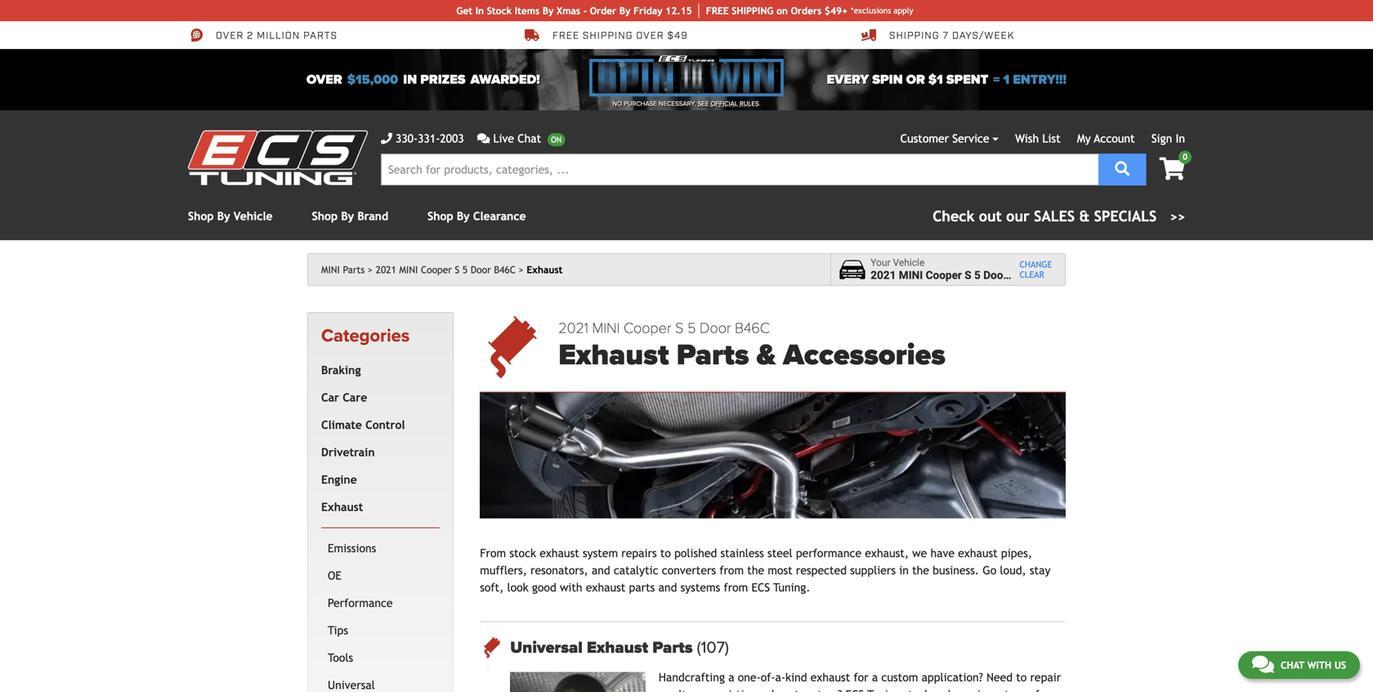 Task type: describe. For each thing, give the bounding box(es) containing it.
oe link
[[325, 562, 437, 590]]

1 the from the left
[[748, 564, 765, 577]]

clear link
[[1020, 270, 1053, 280]]

in for get
[[476, 5, 484, 16]]

over for over $15,000 in prizes
[[307, 72, 342, 87]]

universal exhaust parts thumbnail image image
[[510, 673, 646, 693]]

drivetrain link
[[318, 439, 437, 466]]

5 inside 'your vehicle 2021 mini cooper s 5 door b46c'
[[975, 269, 981, 282]]

specials
[[1095, 208, 1157, 225]]

every spin or $1 spent = 1 entry!!!
[[827, 72, 1067, 87]]

orders
[[791, 5, 822, 16]]

braking
[[321, 364, 361, 377]]

330-
[[396, 132, 418, 145]]

=
[[994, 72, 1000, 87]]

2021 mini cooper s 5 door b46c exhaust parts & accessories
[[559, 320, 946, 373]]

-
[[584, 5, 587, 16]]

s inside 'your vehicle 2021 mini cooper s 5 door b46c'
[[965, 269, 972, 282]]

2 horizontal spatial exhaust
[[958, 547, 998, 560]]

clearance
[[473, 210, 526, 223]]

category navigation element
[[307, 312, 454, 693]]

12.15
[[666, 5, 692, 16]]

tools
[[328, 652, 353, 665]]

ping
[[752, 5, 774, 16]]

exhaust subcategories element
[[321, 528, 440, 693]]

from
[[480, 547, 506, 560]]

respected
[[796, 564, 847, 577]]

in for sign
[[1176, 132, 1186, 145]]

1 horizontal spatial exhaust
[[586, 582, 626, 595]]

over 2 million parts
[[216, 29, 338, 42]]

s for 2021 mini cooper s 5 door b46c
[[455, 264, 460, 276]]

stainless
[[721, 547, 764, 560]]

2 vertical spatial parts
[[653, 638, 693, 658]]

official
[[711, 100, 738, 108]]

change
[[1020, 260, 1053, 270]]

system
[[583, 547, 618, 560]]

shop for shop by brand
[[312, 210, 338, 223]]

exhaust inside 'category navigation' element
[[321, 501, 363, 514]]

shipping 7 days/week link
[[862, 28, 1015, 43]]

wish
[[1016, 132, 1039, 145]]

sales & specials link
[[933, 205, 1186, 227]]

sign in link
[[1152, 132, 1186, 145]]

parts inside from stock exhaust system repairs to polished stainless steel performance exhaust, we have exhaust pipes, mufflers, resonators, and catalytic converters from the most respected suppliers in the business. go loud, stay soft, look good with exhaust parts and systems from ecs tuning.
[[629, 582, 655, 595]]

mufflers,
[[480, 564, 527, 577]]

0 vertical spatial &
[[1080, 208, 1090, 225]]

climate control
[[321, 419, 405, 432]]

2021 mini cooper s 5 door b46c link
[[376, 264, 524, 276]]

in inside from stock exhaust system repairs to polished stainless steel performance exhaust, we have exhaust pipes, mufflers, resonators, and catalytic converters from the most respected suppliers in the business. go loud, stay soft, look good with exhaust parts and systems from ecs tuning.
[[900, 564, 909, 577]]

free shipping over $49
[[553, 29, 688, 42]]

catalytic
[[614, 564, 659, 577]]

shipping
[[583, 29, 633, 42]]

2
[[247, 29, 254, 42]]

days/week
[[953, 29, 1015, 42]]

by right order
[[620, 5, 631, 16]]

necessary.
[[659, 100, 696, 108]]

performance link
[[325, 590, 437, 617]]

suppliers
[[851, 564, 896, 577]]

*exclusions apply link
[[851, 4, 914, 17]]

sign
[[1152, 132, 1173, 145]]

cooper inside 'your vehicle 2021 mini cooper s 5 door b46c'
[[926, 269, 962, 282]]

exhaust,
[[865, 547, 909, 560]]

tuning.
[[774, 582, 811, 595]]

sign in
[[1152, 132, 1186, 145]]

categories
[[321, 325, 410, 347]]

shop by vehicle
[[188, 210, 273, 223]]

care
[[343, 391, 367, 404]]

b46c for 2021 mini cooper s 5 door b46c exhaust parts & accessories
[[735, 320, 770, 337]]

shop for shop by vehicle
[[188, 210, 214, 223]]

by left xmas
[[543, 5, 554, 16]]

entry!!!
[[1013, 72, 1067, 87]]

free ship ping on orders $49+ *exclusions apply
[[706, 5, 914, 16]]

331-
[[418, 132, 440, 145]]

by for shop by clearance
[[457, 210, 470, 223]]

& inside 2021 mini cooper s 5 door b46c exhaust parts & accessories
[[757, 338, 776, 373]]

xmas
[[557, 5, 581, 16]]

0 vertical spatial parts
[[343, 264, 365, 276]]

see official rules link
[[698, 99, 759, 109]]

steel
[[768, 547, 793, 560]]

rules
[[740, 100, 759, 108]]

2003
[[440, 132, 464, 145]]

with inside from stock exhaust system repairs to polished stainless steel performance exhaust, we have exhaust pipes, mufflers, resonators, and catalytic converters from the most respected suppliers in the business. go loud, stay soft, look good with exhaust parts and systems from ecs tuning.
[[560, 582, 583, 595]]

service
[[953, 132, 990, 145]]

s for 2021 mini cooper s 5 door b46c exhaust parts & accessories
[[676, 320, 684, 337]]

car care
[[321, 391, 367, 404]]

have
[[931, 547, 955, 560]]

shop for shop by clearance
[[428, 210, 454, 223]]

go
[[983, 564, 997, 577]]

get in stock items by xmas - order by friday 12.15
[[457, 5, 692, 16]]

good
[[532, 582, 557, 595]]

performance
[[328, 597, 393, 610]]

b46c for 2021 mini cooper s 5 door b46c
[[494, 264, 516, 276]]

7
[[943, 29, 949, 42]]

5 for 2021 mini cooper s 5 door b46c exhaust parts & accessories
[[688, 320, 696, 337]]

tools link
[[325, 645, 437, 672]]

emissions link
[[325, 535, 437, 562]]

million
[[257, 29, 300, 42]]

car care link
[[318, 384, 437, 412]]

your vehicle 2021 mini cooper s 5 door b46c
[[871, 257, 1038, 282]]

items
[[515, 5, 540, 16]]

live chat
[[493, 132, 541, 145]]

b46c inside 'your vehicle 2021 mini cooper s 5 door b46c'
[[1011, 269, 1038, 282]]

1
[[1004, 72, 1010, 87]]

*exclusions
[[851, 6, 892, 15]]

from stock exhaust system repairs to polished stainless steel performance exhaust, we have exhaust pipes, mufflers, resonators, and catalytic converters from the most respected suppliers in the business. go loud, stay soft, look good with exhaust parts and systems from ecs tuning.
[[480, 547, 1051, 595]]



Task type: vqa. For each thing, say whether or not it's contained in the screenshot.
middle the 5
yes



Task type: locate. For each thing, give the bounding box(es) containing it.
stock
[[510, 547, 536, 560]]

the
[[748, 564, 765, 577], [913, 564, 930, 577]]

business.
[[933, 564, 980, 577]]

purchase
[[624, 100, 657, 108]]

2 horizontal spatial 5
[[975, 269, 981, 282]]

drivetrain
[[321, 446, 375, 459]]

universal inside exhaust subcategories element
[[328, 679, 375, 692]]

parts right the million
[[303, 29, 338, 42]]

1 vertical spatial with
[[1308, 660, 1332, 671]]

repairs
[[622, 547, 657, 560]]

2 horizontal spatial cooper
[[926, 269, 962, 282]]

1 horizontal spatial parts
[[629, 582, 655, 595]]

converters
[[662, 564, 716, 577]]

1 vertical spatial parts
[[677, 338, 749, 373]]

get
[[457, 5, 473, 16]]

1 vertical spatial over
[[307, 72, 342, 87]]

wish list
[[1016, 132, 1061, 145]]

2 horizontal spatial b46c
[[1011, 269, 1038, 282]]

0 horizontal spatial 5
[[463, 264, 468, 276]]

1 vertical spatial universal
[[328, 679, 375, 692]]

and down the "system"
[[592, 564, 611, 577]]

1 horizontal spatial door
[[700, 320, 731, 337]]

1 horizontal spatial over
[[307, 72, 342, 87]]

2 horizontal spatial shop
[[428, 210, 454, 223]]

mini inside 2021 mini cooper s 5 door b46c exhaust parts & accessories
[[592, 320, 620, 337]]

in right the get
[[476, 5, 484, 16]]

universal exhaust parts link
[[510, 638, 1065, 658]]

0 vertical spatial and
[[592, 564, 611, 577]]

exhaust link
[[318, 494, 437, 521]]

by down ecs tuning image
[[217, 210, 230, 223]]

chat with us link
[[1239, 652, 1361, 680]]

friday
[[634, 5, 663, 16]]

polished
[[675, 547, 717, 560]]

parts inside 2021 mini cooper s 5 door b46c exhaust parts & accessories
[[677, 338, 749, 373]]

cooper inside 2021 mini cooper s 5 door b46c exhaust parts & accessories
[[624, 320, 672, 337]]

1 horizontal spatial in
[[1176, 132, 1186, 145]]

from left ecs
[[724, 582, 748, 595]]

cooper for 2021 mini cooper s 5 door b46c
[[421, 264, 452, 276]]

1 horizontal spatial &
[[1080, 208, 1090, 225]]

order
[[590, 5, 617, 16]]

chat right comments image
[[1281, 660, 1305, 671]]

1 horizontal spatial and
[[659, 582, 677, 595]]

over 2 million parts link
[[188, 28, 338, 43]]

exhaust inside 2021 mini cooper s 5 door b46c exhaust parts & accessories
[[559, 338, 669, 373]]

0 vertical spatial from
[[720, 564, 744, 577]]

1 horizontal spatial cooper
[[624, 320, 672, 337]]

1 vertical spatial chat
[[1281, 660, 1305, 671]]

2021 mini cooper s 5 door b46c
[[376, 264, 516, 276]]

systems
[[681, 582, 721, 595]]

shipping 7 days/week
[[890, 29, 1015, 42]]

comments image
[[477, 133, 490, 144]]

door for 2021 mini cooper s 5 door b46c exhaust parts & accessories
[[700, 320, 731, 337]]

1 horizontal spatial 5
[[688, 320, 696, 337]]

0 horizontal spatial &
[[757, 338, 776, 373]]

0 vertical spatial in
[[403, 72, 417, 87]]

over $15,000 in prizes
[[307, 72, 466, 87]]

free shipping over $49 link
[[525, 28, 688, 43]]

most
[[768, 564, 793, 577]]

with down resonators,
[[560, 582, 583, 595]]

ship
[[732, 5, 752, 16]]

account
[[1095, 132, 1135, 145]]

customer
[[901, 132, 949, 145]]

0 horizontal spatial door
[[471, 264, 491, 276]]

0 link
[[1147, 151, 1192, 182]]

in down the exhaust,
[[900, 564, 909, 577]]

live chat link
[[477, 130, 565, 147]]

universal link
[[325, 672, 437, 693]]

parts inside over 2 million parts link
[[303, 29, 338, 42]]

5 for 2021 mini cooper s 5 door b46c
[[463, 264, 468, 276]]

0 horizontal spatial universal
[[328, 679, 375, 692]]

shop by clearance link
[[428, 210, 526, 223]]

over left the $15,000
[[307, 72, 342, 87]]

0 vertical spatial with
[[560, 582, 583, 595]]

mini inside 'your vehicle 2021 mini cooper s 5 door b46c'
[[899, 269, 923, 282]]

pipes,
[[1002, 547, 1033, 560]]

b46c inside 2021 mini cooper s 5 door b46c exhaust parts & accessories
[[735, 320, 770, 337]]

spent
[[947, 72, 989, 87]]

0 horizontal spatial the
[[748, 564, 765, 577]]

2021 for 2021 mini cooper s 5 door b46c exhaust parts & accessories
[[559, 320, 589, 337]]

emissions
[[328, 542, 376, 555]]

tips link
[[325, 617, 437, 645]]

over for over 2 million parts
[[216, 29, 244, 42]]

2021 inside 2021 mini cooper s 5 door b46c exhaust parts & accessories
[[559, 320, 589, 337]]

330-331-2003 link
[[381, 130, 464, 147]]

vehicle down ecs tuning image
[[234, 210, 273, 223]]

1 horizontal spatial with
[[1308, 660, 1332, 671]]

by left brand
[[341, 210, 354, 223]]

0 horizontal spatial shop
[[188, 210, 214, 223]]

mini parts
[[321, 264, 365, 276]]

mini
[[321, 264, 340, 276], [399, 264, 418, 276], [899, 269, 923, 282], [592, 320, 620, 337]]

chat inside chat with us link
[[1281, 660, 1305, 671]]

0 horizontal spatial 2021
[[376, 264, 396, 276]]

2 shop from the left
[[312, 210, 338, 223]]

my
[[1078, 132, 1091, 145]]

0 horizontal spatial and
[[592, 564, 611, 577]]

customer service button
[[901, 130, 999, 147]]

car
[[321, 391, 339, 404]]

parts down catalytic
[[629, 582, 655, 595]]

over left 2
[[216, 29, 244, 42]]

1 horizontal spatial s
[[676, 320, 684, 337]]

0 horizontal spatial cooper
[[421, 264, 452, 276]]

from down stainless
[[720, 564, 744, 577]]

by left clearance
[[457, 210, 470, 223]]

in right sign
[[1176, 132, 1186, 145]]

soft,
[[480, 582, 504, 595]]

1 shop from the left
[[188, 210, 214, 223]]

1 vertical spatial from
[[724, 582, 748, 595]]

phone image
[[381, 133, 393, 144]]

free
[[553, 29, 580, 42]]

1 horizontal spatial 2021
[[559, 320, 589, 337]]

oe
[[328, 569, 342, 582]]

see
[[698, 100, 709, 108]]

universal for universal
[[328, 679, 375, 692]]

my account link
[[1078, 132, 1135, 145]]

chat right live
[[518, 132, 541, 145]]

3 shop from the left
[[428, 210, 454, 223]]

exhaust parts & accessories banner image image
[[480, 393, 1066, 519]]

vehicle inside 'your vehicle 2021 mini cooper s 5 door b46c'
[[893, 257, 925, 269]]

0 horizontal spatial chat
[[518, 132, 541, 145]]

1 horizontal spatial universal
[[510, 638, 583, 658]]

in left prizes on the top
[[403, 72, 417, 87]]

ecs tuning image
[[188, 130, 368, 185]]

1 horizontal spatial the
[[913, 564, 930, 577]]

0 vertical spatial universal
[[510, 638, 583, 658]]

we
[[913, 547, 927, 560]]

from
[[720, 564, 744, 577], [724, 582, 748, 595]]

0 horizontal spatial parts
[[303, 29, 338, 42]]

1 vertical spatial in
[[1176, 132, 1186, 145]]

by for shop by vehicle
[[217, 210, 230, 223]]

with left us at bottom right
[[1308, 660, 1332, 671]]

and down converters
[[659, 582, 677, 595]]

1 vertical spatial parts
[[629, 582, 655, 595]]

universal for universal exhaust parts
[[510, 638, 583, 658]]

2 horizontal spatial door
[[984, 269, 1008, 282]]

1 vertical spatial &
[[757, 338, 776, 373]]

chat inside live chat link
[[518, 132, 541, 145]]

universal up universal exhaust parts thumbnail image
[[510, 638, 583, 658]]

1 vertical spatial in
[[900, 564, 909, 577]]

your
[[871, 257, 891, 269]]

universal
[[510, 638, 583, 658], [328, 679, 375, 692]]

1 horizontal spatial vehicle
[[893, 257, 925, 269]]

ecs tuning 'spin to win' contest logo image
[[590, 56, 784, 96]]

2 the from the left
[[913, 564, 930, 577]]

or
[[907, 72, 925, 87]]

cooper for 2021 mini cooper s 5 door b46c exhaust parts & accessories
[[624, 320, 672, 337]]

2021 for 2021 mini cooper s 5 door b46c
[[376, 264, 396, 276]]

exhaust
[[540, 547, 580, 560], [958, 547, 998, 560], [586, 582, 626, 595]]

0 horizontal spatial b46c
[[494, 264, 516, 276]]

1 vertical spatial vehicle
[[893, 257, 925, 269]]

0 horizontal spatial with
[[560, 582, 583, 595]]

the up ecs
[[748, 564, 765, 577]]

s inside 2021 mini cooper s 5 door b46c exhaust parts & accessories
[[676, 320, 684, 337]]

0 vertical spatial chat
[[518, 132, 541, 145]]

2 horizontal spatial s
[[965, 269, 972, 282]]

vehicle right your
[[893, 257, 925, 269]]

door inside 2021 mini cooper s 5 door b46c exhaust parts & accessories
[[700, 320, 731, 337]]

shop by vehicle link
[[188, 210, 273, 223]]

shop by brand link
[[312, 210, 388, 223]]

2 horizontal spatial 2021
[[871, 269, 897, 282]]

exhaust down the "system"
[[586, 582, 626, 595]]

$49+
[[825, 5, 848, 16]]

sales
[[1035, 208, 1075, 225]]

1 horizontal spatial b46c
[[735, 320, 770, 337]]

door inside 'your vehicle 2021 mini cooper s 5 door b46c'
[[984, 269, 1008, 282]]

chat with us
[[1281, 660, 1347, 671]]

5 inside 2021 mini cooper s 5 door b46c exhaust parts & accessories
[[688, 320, 696, 337]]

0 vertical spatial parts
[[303, 29, 338, 42]]

comments image
[[1253, 655, 1275, 675]]

sales & specials
[[1035, 208, 1157, 225]]

exhaust up the go
[[958, 547, 998, 560]]

us
[[1335, 660, 1347, 671]]

0 horizontal spatial vehicle
[[234, 210, 273, 223]]

the down we
[[913, 564, 930, 577]]

1 vertical spatial and
[[659, 582, 677, 595]]

list
[[1043, 132, 1061, 145]]

0 horizontal spatial in
[[403, 72, 417, 87]]

on
[[777, 5, 788, 16]]

by for shop by brand
[[341, 210, 354, 223]]

chat
[[518, 132, 541, 145], [1281, 660, 1305, 671]]

wish list link
[[1016, 132, 1061, 145]]

shopping cart image
[[1160, 157, 1186, 180]]

1 horizontal spatial shop
[[312, 210, 338, 223]]

shop by brand
[[312, 210, 388, 223]]

universal down the tools
[[328, 679, 375, 692]]

Search text field
[[381, 154, 1099, 186]]

brand
[[358, 210, 388, 223]]

climate control link
[[318, 412, 437, 439]]

1 horizontal spatial in
[[900, 564, 909, 577]]

0 horizontal spatial exhaust
[[540, 547, 580, 560]]

0 horizontal spatial s
[[455, 264, 460, 276]]

1 horizontal spatial chat
[[1281, 660, 1305, 671]]

exhaust up resonators,
[[540, 547, 580, 560]]

search image
[[1116, 162, 1130, 176]]

prizes
[[421, 72, 466, 87]]

my account
[[1078, 132, 1135, 145]]

braking link
[[318, 357, 437, 384]]

2021 inside 'your vehicle 2021 mini cooper s 5 door b46c'
[[871, 269, 897, 282]]

shipping
[[890, 29, 940, 42]]

0 vertical spatial over
[[216, 29, 244, 42]]

0 vertical spatial vehicle
[[234, 210, 273, 223]]

parts
[[343, 264, 365, 276], [677, 338, 749, 373], [653, 638, 693, 658]]

0 vertical spatial in
[[476, 5, 484, 16]]

over
[[637, 29, 664, 42]]

parts
[[303, 29, 338, 42], [629, 582, 655, 595]]

5
[[463, 264, 468, 276], [975, 269, 981, 282], [688, 320, 696, 337]]

in
[[476, 5, 484, 16], [1176, 132, 1186, 145]]

0 horizontal spatial in
[[476, 5, 484, 16]]

0 horizontal spatial over
[[216, 29, 244, 42]]

2021
[[376, 264, 396, 276], [871, 269, 897, 282], [559, 320, 589, 337]]

cooper
[[421, 264, 452, 276], [926, 269, 962, 282], [624, 320, 672, 337]]

door for 2021 mini cooper s 5 door b46c
[[471, 264, 491, 276]]

control
[[366, 419, 405, 432]]

customer service
[[901, 132, 990, 145]]



